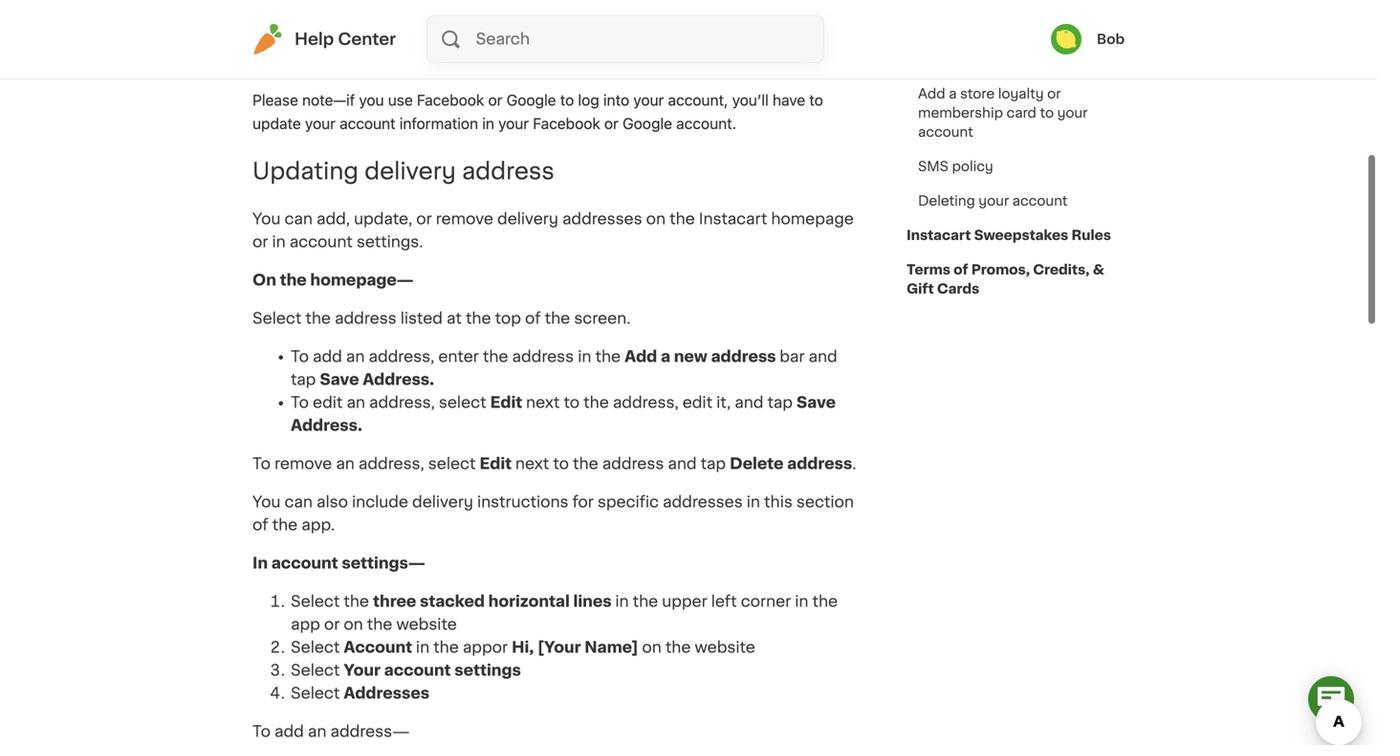 Task type: vqa. For each thing, say whether or not it's contained in the screenshot.
app. at bottom
yes



Task type: locate. For each thing, give the bounding box(es) containing it.
0 horizontal spatial edit
[[313, 395, 343, 410]]

include
[[352, 495, 408, 510]]

deleting your account link
[[907, 184, 1079, 218]]

1 horizontal spatial update
[[755, 31, 809, 46]]

2 horizontal spatial save
[[797, 395, 836, 410]]

homepage
[[771, 212, 854, 227]]

edit for address,
[[490, 395, 522, 410]]

1 you from the top
[[253, 212, 281, 227]]

update inside your account settings click change or create next to the information you'd like to update update the information and click save
[[755, 31, 809, 46]]

1 vertical spatial next
[[526, 395, 560, 410]]

to
[[291, 349, 309, 365], [291, 395, 309, 410], [253, 456, 271, 472], [253, 724, 271, 739]]

website down "stacked"
[[396, 617, 457, 632]]

0 vertical spatial google
[[507, 91, 556, 109]]

instacart inside you can add, update, or remove delivery addresses on the instacart homepage or in account settings.
[[699, 212, 767, 227]]

of inside you can also include delivery instructions for specific addresses in this section of the app.
[[253, 518, 268, 533]]

1 vertical spatial of
[[525, 311, 541, 326]]

address, for to remove an address, select edit next to the address and tap delete address .
[[359, 456, 424, 472]]

facebook right use
[[417, 91, 484, 109]]

hi,
[[512, 640, 534, 655]]

or
[[400, 31, 416, 46], [1047, 87, 1061, 100], [488, 91, 503, 109], [604, 114, 619, 132], [416, 212, 432, 227], [253, 234, 268, 250], [324, 617, 340, 632], [492, 640, 508, 655]]

the inside you can add, update, or remove delivery addresses on the instacart homepage or in account settings.
[[670, 212, 695, 227]]

1 can from the top
[[285, 212, 313, 227]]

your right card
[[1057, 106, 1088, 120]]

a left new
[[661, 349, 670, 365]]

lines
[[573, 594, 612, 609]]

settings down hi,
[[455, 663, 521, 678]]

your down note—if
[[305, 114, 336, 132]]

1 horizontal spatial of
[[525, 311, 541, 326]]

0 horizontal spatial address.
[[291, 418, 362, 433]]

0 vertical spatial save address.
[[320, 372, 438, 388]]

0 horizontal spatial remove
[[275, 456, 332, 472]]

save inside your account settings click change or create next to the information you'd like to update update the information and click save
[[545, 54, 584, 69]]

google down the 'click'
[[507, 91, 556, 109]]

edit down "to add an address, enter the address in the add a new address" on the top
[[490, 395, 522, 410]]

or left the "create" on the left of the page
[[400, 31, 416, 46]]

address. for edit
[[291, 418, 362, 433]]

corner
[[741, 594, 791, 609]]

in inside you can add, update, or remove delivery addresses on the instacart homepage or in account settings.
[[272, 234, 286, 250]]

2 you from the top
[[253, 495, 281, 510]]

sms policy
[[918, 160, 993, 173]]

2 vertical spatial save
[[797, 395, 836, 410]]

to right the have at top
[[809, 91, 823, 109]]

issues
[[918, 53, 961, 66]]

1 horizontal spatial a
[[949, 87, 957, 100]]

account down membership
[[918, 125, 973, 139]]

add for to add an address, enter the address in the add a new address
[[313, 349, 342, 365]]

your down the 'click'
[[498, 114, 529, 132]]

account down add,
[[290, 234, 353, 250]]

0 horizontal spatial of
[[253, 518, 268, 533]]

website inside select account in the app or hi, [your name] on the website select your account settings select addresses
[[695, 640, 755, 655]]

0 horizontal spatial add
[[275, 724, 304, 739]]

google
[[507, 91, 556, 109], [623, 114, 672, 132]]

2 vertical spatial information
[[400, 114, 478, 132]]

an for to add an address, enter the address in the add a new address
[[346, 349, 365, 365]]

instacart down deleting
[[907, 229, 971, 242]]

account up the 'center'
[[373, 8, 440, 23]]

.
[[852, 456, 856, 472]]

0 vertical spatial tap
[[291, 372, 316, 388]]

a up membership
[[949, 87, 957, 100]]

add inside add a store loyalty or membership card to your account
[[918, 87, 945, 100]]

0 vertical spatial website
[[396, 617, 457, 632]]

tap inside "bar and tap"
[[291, 372, 316, 388]]

next up the 'click'
[[479, 31, 513, 46]]

1 horizontal spatial instacart
[[907, 229, 971, 242]]

2 vertical spatial delivery
[[412, 495, 473, 510]]

and right login
[[959, 33, 984, 47]]

and inside "bar and tap"
[[809, 349, 838, 365]]

settings inside select account in the app or hi, [your name] on the website select your account settings select addresses
[[455, 663, 521, 678]]

1 vertical spatial on
[[344, 617, 363, 632]]

your inside select account in the app or hi, [your name] on the website select your account settings select addresses
[[344, 663, 381, 678]]

1 vertical spatial you
[[253, 495, 281, 510]]

1 vertical spatial app
[[463, 640, 492, 655]]

or left hi,
[[492, 640, 508, 655]]

of up the cards
[[954, 263, 968, 276]]

in the upper left corner in the app or on the website
[[291, 594, 838, 632]]

promos,
[[972, 263, 1030, 276]]

delivery inside you can also include delivery instructions for specific addresses in this section of the app.
[[412, 495, 473, 510]]

1 vertical spatial your
[[344, 663, 381, 678]]

app left hi,
[[463, 640, 492, 655]]

of
[[954, 263, 968, 276], [525, 311, 541, 326], [253, 518, 268, 533]]

1 horizontal spatial app
[[463, 640, 492, 655]]

select for select account in the app or hi, [your name] on the website select your account settings select addresses
[[291, 640, 340, 655]]

1 horizontal spatial add
[[918, 87, 945, 100]]

you can also include delivery instructions for specific addresses in this section of the app.
[[253, 495, 854, 533]]

1 vertical spatial add
[[625, 349, 657, 365]]

0 vertical spatial edit
[[490, 395, 522, 410]]

2 horizontal spatial of
[[954, 263, 968, 276]]

add up membership
[[918, 87, 945, 100]]

0 vertical spatial you
[[253, 212, 281, 227]]

you inside you can add, update, or remove delivery addresses on the instacart homepage or in account settings.
[[253, 212, 281, 227]]

your down 'account'
[[344, 663, 381, 678]]

0 vertical spatial update
[[755, 31, 809, 46]]

bob
[[1097, 33, 1125, 46]]

and inside your account settings click change or create next to the information you'd like to update update the information and click save
[[473, 54, 502, 69]]

update,
[[354, 212, 412, 227]]

loyalty
[[998, 87, 1044, 100]]

app inside in the upper left corner in the app or on the website
[[291, 617, 320, 632]]

2 can from the top
[[285, 495, 313, 510]]

1 vertical spatial website
[[695, 640, 755, 655]]

1 horizontal spatial add
[[313, 349, 342, 365]]

of right top
[[525, 311, 541, 326]]

account.
[[676, 114, 737, 132]]

on
[[646, 212, 666, 227], [344, 617, 363, 632], [642, 640, 662, 655]]

login
[[918, 33, 955, 47]]

0 horizontal spatial google
[[507, 91, 556, 109]]

can inside you can add, update, or remove delivery addresses on the instacart homepage or in account settings.
[[285, 212, 313, 227]]

can left add,
[[285, 212, 313, 227]]

0 horizontal spatial tap
[[291, 372, 316, 388]]

address.
[[363, 372, 434, 388], [291, 418, 362, 433]]

1 vertical spatial select
[[428, 456, 476, 472]]

next up instructions
[[515, 456, 549, 472]]

can for account
[[285, 212, 313, 227]]

next down "bar and tap"
[[526, 395, 560, 410]]

add a store loyalty or membership card to your account
[[918, 87, 1088, 139]]

can up app.
[[285, 495, 313, 510]]

1 vertical spatial addresses
[[663, 495, 743, 510]]

address up the section
[[787, 456, 852, 472]]

tap
[[291, 372, 316, 388], [768, 395, 793, 410], [701, 456, 726, 472]]

0 vertical spatial settings
[[444, 8, 510, 23]]

you up in
[[253, 495, 281, 510]]

account inside login and account access issues
[[987, 33, 1043, 47]]

or inside select account in the app or hi, [your name] on the website select your account settings select addresses
[[492, 640, 508, 655]]

website for or
[[396, 617, 457, 632]]

can
[[285, 212, 313, 227], [285, 495, 313, 510]]

screen.
[[574, 311, 631, 326]]

and right "it,"
[[735, 395, 764, 410]]

or down in account settings—
[[324, 617, 340, 632]]

save address.
[[320, 372, 438, 388], [291, 395, 836, 433]]

update down please
[[253, 114, 301, 132]]

and left the 'click'
[[473, 54, 502, 69]]

to for to remove an address, select edit next to the address and tap delete address .
[[253, 456, 271, 472]]

1 vertical spatial update
[[253, 114, 301, 132]]

and right bar
[[809, 349, 838, 365]]

your account settings click change or create next to the information you'd like to update update the information and click save
[[291, 8, 809, 69]]

you'll
[[732, 91, 769, 109]]

information inside please note—if you use facebook or google to log into your account, you'll have to update your account information in your facebook or google account.
[[400, 114, 478, 132]]

address. up "also"
[[291, 418, 362, 433]]

your
[[333, 8, 370, 23], [344, 663, 381, 678]]

to inside add a store loyalty or membership card to your account
[[1040, 106, 1054, 120]]

1 vertical spatial delivery
[[497, 212, 558, 227]]

account down you
[[340, 114, 396, 132]]

delivery inside you can add, update, or remove delivery addresses on the instacart homepage or in account settings.
[[497, 212, 558, 227]]

add
[[313, 349, 342, 365], [275, 724, 304, 739]]

0 vertical spatial save
[[545, 54, 584, 69]]

0 vertical spatial address.
[[363, 372, 434, 388]]

it,
[[716, 395, 731, 410]]

add down on the homepage—
[[313, 349, 342, 365]]

0 vertical spatial on
[[646, 212, 666, 227]]

address,
[[369, 349, 434, 365], [369, 395, 435, 410], [613, 395, 679, 410], [359, 456, 424, 472]]

website inside in the upper left corner in the app or on the website
[[396, 617, 457, 632]]

1 vertical spatial settings
[[455, 663, 521, 678]]

0 horizontal spatial instacart
[[699, 212, 767, 227]]

0 vertical spatial next
[[479, 31, 513, 46]]

enter
[[438, 349, 479, 365]]

1 vertical spatial can
[[285, 495, 313, 510]]

address left bar
[[711, 349, 776, 365]]

information down use
[[400, 114, 478, 132]]

in inside you can also include delivery instructions for specific addresses in this section of the app.
[[747, 495, 760, 510]]

account
[[373, 8, 440, 23], [987, 33, 1043, 47], [340, 114, 396, 132], [918, 125, 973, 139], [1013, 194, 1068, 208], [290, 234, 353, 250], [271, 556, 338, 571], [384, 663, 451, 678]]

on inside in the upper left corner in the app or on the website
[[344, 617, 363, 632]]

in
[[482, 114, 494, 132], [272, 234, 286, 250], [578, 349, 591, 365], [747, 495, 760, 510], [615, 594, 629, 609], [795, 594, 809, 609], [416, 640, 430, 655]]

1 horizontal spatial remove
[[436, 212, 493, 227]]

1 vertical spatial facebook
[[533, 114, 600, 132]]

[your
[[537, 640, 581, 655]]

account down app.
[[271, 556, 338, 571]]

0 vertical spatial addresses
[[562, 212, 642, 227]]

instacart left homepage
[[699, 212, 767, 227]]

you up on
[[253, 212, 281, 227]]

next inside your account settings click change or create next to the information you'd like to update update the information and click save
[[479, 31, 513, 46]]

new
[[674, 349, 708, 365]]

your up help center
[[333, 8, 370, 23]]

rules
[[1072, 229, 1111, 242]]

0 vertical spatial instacart
[[699, 212, 767, 227]]

in inside select account in the app or hi, [your name] on the website select your account settings select addresses
[[416, 640, 430, 655]]

1 horizontal spatial addresses
[[663, 495, 743, 510]]

0 horizontal spatial update
[[253, 114, 301, 132]]

save address. down "bar and tap"
[[291, 395, 836, 433]]

your inside add a store loyalty or membership card to your account
[[1057, 106, 1088, 120]]

1 horizontal spatial tap
[[701, 456, 726, 472]]

add left address—
[[275, 724, 304, 739]]

0 vertical spatial remove
[[436, 212, 493, 227]]

terms of promos, credits, & gift cards link
[[907, 253, 1125, 306]]

homepage—
[[310, 273, 414, 288]]

update
[[291, 54, 347, 69]]

1 horizontal spatial website
[[695, 640, 755, 655]]

sms
[[918, 160, 949, 173]]

0 horizontal spatial facebook
[[417, 91, 484, 109]]

1 vertical spatial edit
[[480, 456, 512, 472]]

an
[[346, 349, 365, 365], [347, 395, 365, 410], [336, 456, 355, 472], [308, 724, 327, 739]]

facebook
[[417, 91, 484, 109], [533, 114, 600, 132]]

update up the have at top
[[755, 31, 809, 46]]

name]
[[585, 640, 639, 655]]

1 horizontal spatial edit
[[683, 395, 713, 410]]

0 vertical spatial add
[[918, 87, 945, 100]]

0 vertical spatial select
[[439, 395, 486, 410]]

information up into
[[566, 31, 654, 46]]

0 horizontal spatial website
[[396, 617, 457, 632]]

add
[[918, 87, 945, 100], [625, 349, 657, 365]]

of inside terms of promos, credits, & gift cards
[[954, 263, 968, 276]]

0 horizontal spatial app
[[291, 617, 320, 632]]

delete
[[730, 456, 784, 472]]

0 vertical spatial add
[[313, 349, 342, 365]]

0 horizontal spatial save
[[320, 372, 359, 388]]

0 horizontal spatial add
[[625, 349, 657, 365]]

information down the "create" on the left of the page
[[381, 54, 469, 69]]

1 vertical spatial save address.
[[291, 395, 836, 433]]

1 vertical spatial add
[[275, 724, 304, 739]]

log
[[578, 91, 599, 109]]

to for to edit an address, select edit next to the address, edit it, and tap
[[291, 395, 309, 410]]

save
[[545, 54, 584, 69], [320, 372, 359, 388], [797, 395, 836, 410]]

edit up instructions
[[480, 456, 512, 472]]

google down into
[[623, 114, 672, 132]]

2 edit from the left
[[683, 395, 713, 410]]

select the address listed at the top of the screen.
[[253, 311, 631, 326]]

the
[[536, 31, 562, 46], [351, 54, 377, 69], [670, 212, 695, 227], [280, 273, 307, 288], [305, 311, 331, 326], [466, 311, 491, 326], [545, 311, 570, 326], [483, 349, 508, 365], [595, 349, 621, 365], [584, 395, 609, 410], [573, 456, 598, 472], [272, 518, 298, 533], [344, 594, 369, 609], [633, 594, 658, 609], [813, 594, 838, 609], [367, 617, 393, 632], [433, 640, 459, 655], [666, 640, 691, 655]]

0 vertical spatial of
[[954, 263, 968, 276]]

remove up "also"
[[275, 456, 332, 472]]

horizontal
[[488, 594, 570, 609]]

you inside you can also include delivery instructions for specific addresses in this section of the app.
[[253, 495, 281, 510]]

add a store loyalty or membership card to your account link
[[907, 77, 1125, 149]]

website down "left" at right bottom
[[695, 640, 755, 655]]

remove
[[436, 212, 493, 227], [275, 456, 332, 472]]

can for app.
[[285, 495, 313, 510]]

1 vertical spatial address.
[[291, 418, 362, 433]]

account inside add a store loyalty or membership card to your account
[[918, 125, 973, 139]]

can inside you can also include delivery instructions for specific addresses in this section of the app.
[[285, 495, 313, 510]]

into
[[603, 91, 629, 109]]

1 horizontal spatial address.
[[363, 372, 434, 388]]

0 horizontal spatial addresses
[[562, 212, 642, 227]]

edit for address
[[480, 456, 512, 472]]

select
[[253, 311, 302, 326], [291, 594, 340, 609], [291, 640, 340, 655], [291, 663, 340, 678], [291, 686, 340, 701]]

account inside your account settings click change or create next to the information you'd like to update update the information and click save
[[373, 8, 440, 23]]

settings—
[[342, 556, 425, 571]]

1 horizontal spatial save
[[545, 54, 584, 69]]

0 vertical spatial app
[[291, 617, 320, 632]]

1 vertical spatial save
[[320, 372, 359, 388]]

facebook down log
[[533, 114, 600, 132]]

of up in
[[253, 518, 268, 533]]

1 horizontal spatial google
[[623, 114, 672, 132]]

app inside select account in the app or hi, [your name] on the website select your account settings select addresses
[[463, 640, 492, 655]]

0 vertical spatial a
[[949, 87, 957, 100]]

instacart
[[699, 212, 767, 227], [907, 229, 971, 242]]

settings up the "create" on the left of the page
[[444, 8, 510, 23]]

0 vertical spatial can
[[285, 212, 313, 227]]

1 vertical spatial tap
[[768, 395, 793, 410]]

account up the addresses on the bottom left of the page
[[384, 663, 451, 678]]

address
[[462, 160, 555, 183], [335, 311, 397, 326], [512, 349, 574, 365], [711, 349, 776, 365], [602, 456, 664, 472], [787, 456, 852, 472]]

and inside login and account access issues
[[959, 33, 984, 47]]

address. down listed
[[363, 372, 434, 388]]

on inside select account in the app or hi, [your name] on the website select your account settings select addresses
[[642, 640, 662, 655]]

add,
[[317, 212, 350, 227]]

website for name]
[[695, 640, 755, 655]]

2 vertical spatial next
[[515, 456, 549, 472]]

next
[[479, 31, 513, 46], [526, 395, 560, 410], [515, 456, 549, 472]]

center
[[338, 31, 396, 47]]

or inside your account settings click change or create next to the information you'd like to update update the information and click save
[[400, 31, 416, 46]]

in inside please note—if you use facebook or google to log into your account, you'll have to update your account information in your facebook or google account.
[[482, 114, 494, 132]]

1 vertical spatial a
[[661, 349, 670, 365]]

0 vertical spatial information
[[566, 31, 654, 46]]

select for remove
[[428, 456, 476, 472]]

to for to add an address—
[[253, 724, 271, 739]]

remove down updating delivery address
[[436, 212, 493, 227]]

remove inside you can add, update, or remove delivery addresses on the instacart homepage or in account settings.
[[436, 212, 493, 227]]

2 vertical spatial of
[[253, 518, 268, 533]]

next for address
[[515, 456, 549, 472]]

next for address,
[[526, 395, 560, 410]]

or right loyalty
[[1047, 87, 1061, 100]]

in account settings—
[[253, 556, 425, 571]]

save address. down listed
[[320, 372, 438, 388]]

instacart image
[[253, 24, 283, 55]]

2 vertical spatial tap
[[701, 456, 726, 472]]

0 vertical spatial your
[[333, 8, 370, 23]]

account left user avatar on the right top
[[987, 33, 1043, 47]]

to left log
[[560, 91, 574, 109]]

to right card
[[1040, 106, 1054, 120]]

website
[[396, 617, 457, 632], [695, 640, 755, 655]]

app down in account settings—
[[291, 617, 320, 632]]

2 vertical spatial on
[[642, 640, 662, 655]]

add left new
[[625, 349, 657, 365]]



Task type: describe. For each thing, give the bounding box(es) containing it.
instacart sweepstakes rules link
[[907, 218, 1111, 253]]

or down your account settings click change or create next to the information you'd like to update update the information and click save
[[488, 91, 503, 109]]

for
[[572, 495, 594, 510]]

help center
[[295, 31, 396, 47]]

or up on
[[253, 234, 268, 250]]

store
[[960, 87, 995, 100]]

select the three stacked horizontal lines
[[291, 594, 615, 609]]

gift
[[907, 282, 934, 296]]

deleting
[[918, 194, 975, 208]]

settings inside your account settings click change or create next to the information you'd like to update update the information and click save
[[444, 8, 510, 23]]

sms policy link
[[907, 149, 1005, 184]]

account inside select account in the app or hi, [your name] on the website select your account settings select addresses
[[384, 663, 451, 678]]

to for to add an address, enter the address in the add a new address
[[291, 349, 309, 365]]

or right 'update,'
[[416, 212, 432, 227]]

save address. for next to the address, edit it, and tap
[[291, 395, 836, 433]]

account inside please note—if you use facebook or google to log into your account, you'll have to update your account information in your facebook or google account.
[[340, 114, 396, 132]]

on
[[253, 273, 276, 288]]

membership
[[918, 106, 1003, 120]]

also
[[317, 495, 348, 510]]

bar and tap
[[291, 349, 838, 388]]

your right into
[[633, 91, 664, 109]]

specific
[[598, 495, 659, 510]]

to down "bar and tap"
[[564, 395, 580, 410]]

you for or
[[253, 212, 281, 227]]

you can add, update, or remove delivery addresses on the instacart homepage or in account settings.
[[253, 212, 854, 250]]

address—
[[330, 724, 410, 739]]

1 edit from the left
[[313, 395, 343, 410]]

select for select the address listed at the top of the screen.
[[253, 311, 302, 326]]

user avatar image
[[1051, 24, 1082, 55]]

save for to edit an address, select
[[797, 395, 836, 410]]

to up the 'click'
[[516, 31, 532, 46]]

login and account access issues
[[918, 33, 1094, 66]]

select for select the three stacked horizontal lines
[[291, 594, 340, 609]]

account up "sweepstakes"
[[1013, 194, 1068, 208]]

an for to edit an address, select edit next to the address, edit it, and tap
[[347, 395, 365, 410]]

updating
[[253, 160, 359, 183]]

terms of promos, credits, & gift cards
[[907, 263, 1104, 296]]

update inside please note—if you use facebook or google to log into your account, you'll have to update your account information in your facebook or google account.
[[253, 114, 301, 132]]

stacked
[[420, 594, 485, 609]]

use
[[388, 91, 413, 109]]

you'd
[[658, 31, 701, 46]]

address. for add
[[363, 372, 434, 388]]

to add an address, enter the address in the add a new address
[[291, 349, 780, 365]]

credits,
[[1033, 263, 1090, 276]]

select for edit
[[439, 395, 486, 410]]

card
[[1007, 106, 1037, 120]]

0 vertical spatial facebook
[[417, 91, 484, 109]]

select account in the app or hi, [your name] on the website select your account settings select addresses
[[291, 640, 759, 701]]

listed
[[400, 311, 443, 326]]

1 vertical spatial instacart
[[907, 229, 971, 242]]

at
[[447, 311, 462, 326]]

address down please note—if you use facebook or google to log into your account, you'll have to update your account information in your facebook or google account.
[[462, 160, 555, 183]]

help center link
[[253, 24, 396, 55]]

top
[[495, 311, 521, 326]]

the inside you can also include delivery instructions for specific addresses in this section of the app.
[[272, 518, 298, 533]]

to right like
[[735, 31, 751, 46]]

address down homepage—
[[335, 311, 397, 326]]

help
[[295, 31, 334, 47]]

you for of
[[253, 495, 281, 510]]

please note—if you use facebook or google to log into your account, you'll have to update your account information in your facebook or google account.
[[253, 91, 823, 132]]

create
[[419, 31, 475, 46]]

0 vertical spatial delivery
[[364, 160, 456, 183]]

or inside in the upper left corner in the app or on the website
[[324, 617, 340, 632]]

and left delete
[[668, 456, 697, 472]]

you
[[359, 91, 384, 109]]

or inside add a store loyalty or membership card to your account
[[1047, 87, 1061, 100]]

to up you can also include delivery instructions for specific addresses in this section of the app.
[[553, 456, 569, 472]]

upper
[[662, 594, 707, 609]]

addresses inside you can add, update, or remove delivery addresses on the instacart homepage or in account settings.
[[562, 212, 642, 227]]

instacart sweepstakes rules
[[907, 229, 1111, 242]]

to edit an address, select edit next to the address, edit it, and tap
[[291, 395, 797, 410]]

2 horizontal spatial tap
[[768, 395, 793, 410]]

your up instacart sweepstakes rules link at the top of the page
[[979, 194, 1009, 208]]

change
[[333, 31, 396, 46]]

1 vertical spatial remove
[[275, 456, 332, 472]]

section
[[797, 495, 854, 510]]

cards
[[937, 282, 980, 296]]

save address. for bar and tap
[[320, 372, 438, 388]]

on the homepage—
[[253, 273, 414, 288]]

have
[[773, 91, 805, 109]]

your inside your account settings click change or create next to the information you'd like to update update the information and click save
[[333, 8, 370, 23]]

add for to add an address—
[[275, 724, 304, 739]]

save for to add an address, enter the address in the
[[320, 372, 359, 388]]

click
[[505, 54, 541, 69]]

an for to remove an address, select edit next to the address and tap delete address .
[[336, 456, 355, 472]]

&
[[1093, 263, 1104, 276]]

1 vertical spatial google
[[623, 114, 672, 132]]

terms
[[907, 263, 951, 276]]

bob link
[[1051, 24, 1125, 55]]

to add an address—
[[253, 724, 410, 739]]

policy
[[952, 160, 993, 173]]

Search search field
[[474, 16, 824, 62]]

on for account
[[642, 640, 662, 655]]

three
[[373, 594, 416, 609]]

account inside you can add, update, or remove delivery addresses on the instacart homepage or in account settings.
[[290, 234, 353, 250]]

instructions
[[477, 495, 569, 510]]

note—if
[[302, 91, 355, 109]]

0 horizontal spatial a
[[661, 349, 670, 365]]

to remove an address, select edit next to the address and tap delete address .
[[253, 456, 856, 472]]

1 vertical spatial information
[[381, 54, 469, 69]]

a inside add a store loyalty or membership card to your account
[[949, 87, 957, 100]]

this
[[764, 495, 793, 510]]

address up specific
[[602, 456, 664, 472]]

addresses inside you can also include delivery instructions for specific addresses in this section of the app.
[[663, 495, 743, 510]]

address up to edit an address, select edit next to the address, edit it, and tap
[[512, 349, 574, 365]]

on inside you can add, update, or remove delivery addresses on the instacart homepage or in account settings.
[[646, 212, 666, 227]]

an for to add an address—
[[308, 724, 327, 739]]

settings.
[[357, 234, 423, 250]]

in
[[253, 556, 268, 571]]

or down into
[[604, 114, 619, 132]]

left
[[711, 594, 737, 609]]

updating delivery address
[[253, 160, 555, 183]]

like
[[705, 31, 731, 46]]

deleting your account
[[918, 194, 1068, 208]]

1 horizontal spatial facebook
[[533, 114, 600, 132]]

on for the
[[344, 617, 363, 632]]

account
[[344, 640, 412, 655]]

address, for to edit an address, select edit next to the address, edit it, and tap
[[369, 395, 435, 410]]

please
[[253, 91, 298, 109]]

account,
[[668, 91, 728, 109]]

bar
[[780, 349, 805, 365]]

login and account access issues link
[[907, 23, 1125, 77]]

app.
[[302, 518, 335, 533]]

address, for to add an address, enter the address in the add a new address
[[369, 349, 434, 365]]



